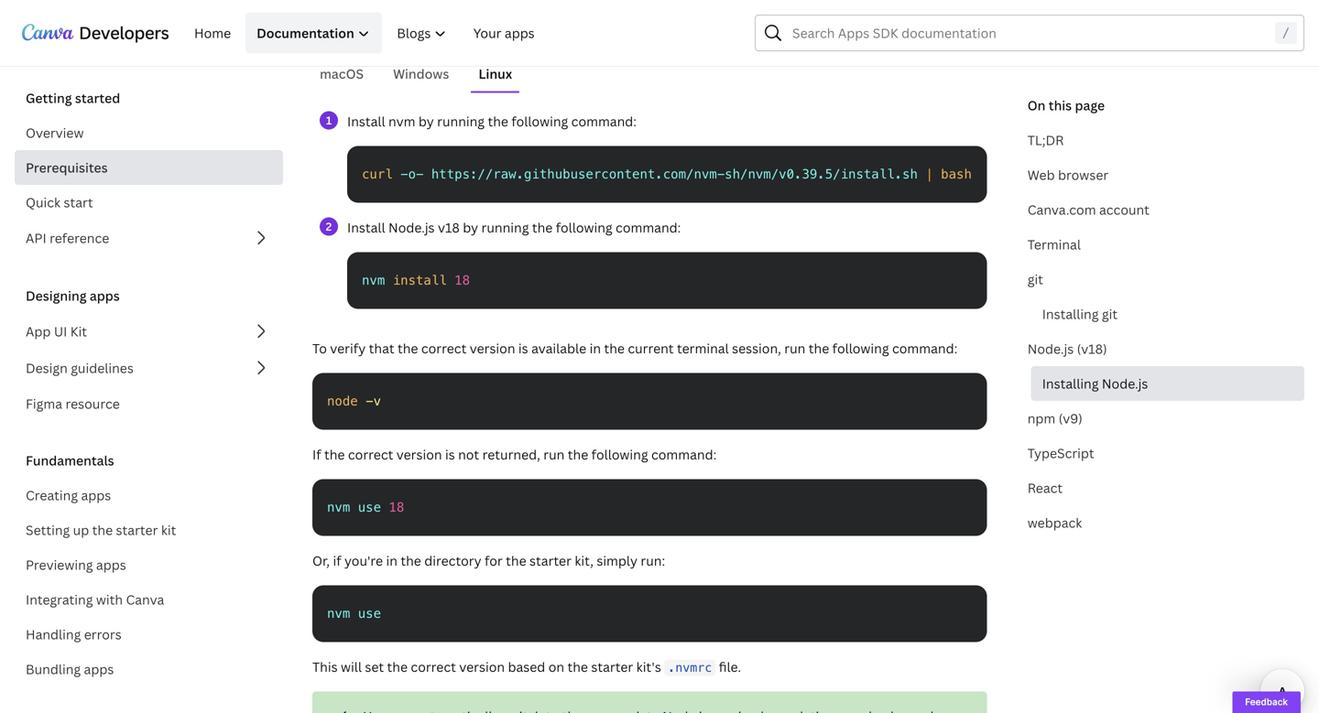 Task type: describe. For each thing, give the bounding box(es) containing it.
0 vertical spatial git
[[1028, 271, 1044, 288]]

macos button
[[312, 56, 371, 91]]

available
[[532, 340, 587, 357]]

file.
[[719, 659, 741, 676]]

installing node.js
[[1043, 375, 1149, 393]]

versions
[[312, 23, 364, 40]]

0 vertical spatial running
[[437, 113, 485, 130]]

nvm use
[[327, 607, 381, 622]]

(v18)
[[1077, 340, 1108, 358]]

webpack link
[[1017, 506, 1305, 541]]

version for based
[[459, 659, 505, 676]]

0 horizontal spatial in
[[386, 553, 398, 570]]

the right returned,
[[568, 446, 589, 464]]

api reference link
[[15, 220, 283, 257]]

apps for previewing apps
[[96, 557, 126, 574]]

based
[[508, 659, 545, 676]]

errors
[[84, 626, 122, 644]]

0 horizontal spatial bash
[[843, 166, 878, 183]]

versioning
[[778, 23, 842, 40]]

tool
[[796, 3, 820, 20]]

install for install nvm by running the following command:
[[347, 113, 385, 130]]

integrating with canva
[[26, 591, 164, 609]]

tl;dr
[[1028, 131, 1064, 149]]

1 vertical spatial running
[[482, 219, 529, 236]]

home link
[[183, 12, 242, 54]]

setting up the starter kit link
[[15, 513, 283, 548]]

your apps
[[474, 24, 535, 42]]

quick
[[26, 194, 61, 211]]

figma
[[26, 395, 62, 413]]

managing
[[845, 3, 904, 20]]

web browser link
[[1017, 158, 1305, 192]]

installing node.js link
[[1032, 367, 1305, 401]]

1 horizontal spatial -
[[401, 167, 408, 182]]

system,
[[501, 23, 549, 40]]

to verify that the correct version is available in the current terminal session, run the following command:
[[312, 340, 958, 357]]

design
[[26, 360, 68, 377]]

curl -o- https://raw.githubusercontent.com/nvm-sh/nvm/v0.39.5/install.sh |
[[362, 167, 934, 182]]

not
[[458, 446, 479, 464]]

web
[[1028, 166, 1055, 184]]

correct for that
[[421, 340, 467, 357]]

overview link
[[15, 115, 283, 150]]

handling errors link
[[15, 618, 283, 652]]

directory
[[425, 553, 482, 570]]

typescript link
[[1017, 436, 1305, 471]]

node.js inside (nvm). this is a tool for managing multiple versions of node.js on a single system, which reduces the risk of frustrating versioning errors.
[[384, 23, 430, 40]]

node.js (v18) link
[[1017, 332, 1305, 367]]

1 vertical spatial for
[[485, 553, 503, 570]]

canva.com account
[[1028, 201, 1150, 219]]

use for nvm use 18
[[358, 500, 381, 515]]

to install node.js, we recommend using
[[312, 3, 558, 20]]

nvm down windows 'button'
[[389, 113, 416, 130]]

kit
[[70, 323, 87, 340]]

app
[[26, 323, 51, 340]]

npm (v9) link
[[1017, 401, 1305, 436]]

1 horizontal spatial bash
[[941, 167, 972, 182]]

nvm for nvm use 18
[[327, 500, 350, 515]]

terminal
[[1028, 236, 1081, 253]]

app ui kit
[[26, 323, 87, 340]]

previewing apps
[[26, 557, 126, 574]]

on this page
[[1028, 97, 1105, 114]]

install for install node.js v18 by running the following command:
[[347, 219, 385, 236]]

blogs button
[[386, 12, 459, 54]]

design guidelines link
[[15, 350, 283, 387]]

if the correct version is not returned, run the following command:
[[312, 446, 717, 464]]

documentation
[[257, 24, 354, 42]]

web browser
[[1028, 166, 1109, 184]]

is inside (nvm). this is a tool for managing multiple versions of node.js on a single system, which reduces the risk of frustrating versioning errors.
[[772, 3, 782, 20]]

apps for bundling apps
[[84, 661, 114, 679]]

nvm for nvm install
[[362, 273, 385, 288]]

copy
[[929, 166, 962, 183]]

previewing apps link
[[15, 548, 283, 583]]

installing inside git installing git
[[1043, 306, 1099, 323]]

the down the https://raw.githubusercontent.com/nvm-
[[532, 219, 553, 236]]

bundling apps
[[26, 661, 114, 679]]

creating apps
[[26, 487, 111, 504]]

on this page heading
[[1017, 95, 1305, 115]]

the right directory
[[506, 553, 527, 570]]

api
[[26, 230, 46, 247]]

browser
[[1058, 166, 1109, 184]]

1 of from the left
[[368, 23, 380, 40]]

this inside (nvm). this is a tool for managing multiple versions of node.js on a single system, which reduces the risk of frustrating versioning errors.
[[744, 3, 769, 20]]

start
[[64, 194, 93, 211]]

setting
[[26, 522, 70, 539]]

0 horizontal spatial this
[[312, 659, 338, 676]]

0 horizontal spatial a
[[452, 23, 459, 40]]

the down linux button
[[488, 113, 509, 130]]

the right if
[[324, 446, 345, 464]]

nvm install
[[362, 273, 447, 288]]

node.js down the (v18)
[[1102, 375, 1149, 393]]

for inside (nvm). this is a tool for managing multiple versions of node.js on a single system, which reduces the risk of frustrating versioning errors.
[[824, 3, 842, 20]]

https://raw.githubusercontent.com/nvm-
[[431, 167, 725, 182]]

1 vertical spatial git
[[1102, 306, 1118, 323]]

v18
[[438, 219, 460, 236]]

1 vertical spatial -
[[366, 394, 373, 409]]

kit's
[[637, 659, 661, 676]]

apps for your apps
[[505, 24, 535, 42]]

the left current
[[604, 340, 625, 357]]

ui
[[54, 323, 67, 340]]

multiple
[[907, 3, 959, 20]]

sh/nvm/v0.39.5/install.sh
[[725, 167, 918, 182]]

the right session,
[[809, 340, 830, 357]]

simply
[[597, 553, 638, 570]]

page
[[1075, 97, 1105, 114]]

integrating with canva link
[[15, 583, 283, 618]]

1 vertical spatial by
[[463, 219, 478, 236]]

set
[[365, 659, 384, 676]]

errors.
[[845, 23, 886, 40]]

designing
[[26, 287, 87, 305]]

creating
[[26, 487, 78, 504]]

1 horizontal spatial starter
[[530, 553, 572, 570]]

up
[[73, 522, 89, 539]]

react link
[[1017, 471, 1305, 506]]



Task type: locate. For each thing, give the bounding box(es) containing it.
to
[[312, 3, 327, 20], [312, 340, 327, 357]]

on
[[1028, 97, 1046, 114]]

0 horizontal spatial starter
[[116, 522, 158, 539]]

2 horizontal spatial is
[[772, 3, 782, 20]]

1 vertical spatial install
[[347, 219, 385, 236]]

1 horizontal spatial is
[[519, 340, 528, 357]]

0 vertical spatial correct
[[421, 340, 467, 357]]

blogs
[[397, 24, 431, 42]]

is
[[772, 3, 782, 20], [519, 340, 528, 357], [445, 446, 455, 464]]

single
[[462, 23, 498, 40]]

apps up setting up the starter kit
[[81, 487, 111, 504]]

installing inside installing node.js link
[[1043, 375, 1099, 393]]

0 vertical spatial on
[[433, 23, 449, 40]]

nvm up that
[[362, 273, 385, 288]]

1 vertical spatial use
[[358, 607, 381, 622]]

node.js left v18
[[389, 219, 435, 236]]

returned,
[[483, 446, 540, 464]]

run right session,
[[785, 340, 806, 357]]

the right based
[[568, 659, 588, 676]]

0 vertical spatial to
[[312, 3, 327, 20]]

0 vertical spatial this
[[744, 3, 769, 20]]

0 horizontal spatial run
[[544, 446, 565, 464]]

version left available
[[470, 340, 515, 357]]

to left verify
[[312, 340, 327, 357]]

o-
[[408, 167, 424, 182]]

install for nvm
[[393, 273, 447, 288]]

1 vertical spatial on
[[549, 659, 565, 676]]

2 installing from the top
[[1043, 375, 1099, 393]]

0 vertical spatial run
[[785, 340, 806, 357]]

install for to
[[330, 3, 368, 20]]

webpack
[[1028, 515, 1082, 532]]

Search Apps SDK documentation text field
[[755, 15, 1305, 51]]

1 installing from the top
[[1043, 306, 1099, 323]]

with
[[96, 591, 123, 609]]

started
[[75, 89, 120, 107]]

0 vertical spatial 18
[[455, 273, 470, 288]]

running down linux in the left top of the page
[[437, 113, 485, 130]]

1 horizontal spatial of
[[693, 23, 706, 40]]

install up the versions
[[330, 3, 368, 20]]

version left not
[[397, 446, 442, 464]]

app ui kit link
[[15, 313, 283, 350]]

1 horizontal spatial git
[[1102, 306, 1118, 323]]

2 vertical spatial correct
[[411, 659, 456, 676]]

of down node.js,
[[368, 23, 380, 40]]

1 use from the top
[[358, 500, 381, 515]]

apps right designing
[[90, 287, 120, 305]]

in right the you're
[[386, 553, 398, 570]]

install down v18
[[393, 273, 447, 288]]

to for to verify that the correct version is available in the current terminal session, run the following command:
[[312, 340, 327, 357]]

2 install from the top
[[347, 219, 385, 236]]

0 vertical spatial starter
[[116, 522, 158, 539]]

setting up the starter kit
[[26, 522, 176, 539]]

-v
[[366, 394, 381, 409]]

install down macos
[[347, 113, 385, 130]]

0 vertical spatial install
[[330, 3, 368, 20]]

correct for set
[[411, 659, 456, 676]]

git link
[[1017, 262, 1305, 297]]

guidelines
[[71, 360, 134, 377]]

for right tool
[[824, 3, 842, 20]]

.nvmrc link
[[665, 659, 716, 677]]

0 vertical spatial -
[[401, 167, 408, 182]]

if
[[333, 553, 341, 570]]

2 horizontal spatial starter
[[591, 659, 633, 676]]

0 horizontal spatial for
[[485, 553, 503, 570]]

the left directory
[[401, 553, 421, 570]]

1 horizontal spatial 18
[[455, 273, 470, 288]]

installing
[[1043, 306, 1099, 323], [1043, 375, 1099, 393]]

2 use from the top
[[358, 607, 381, 622]]

correct up nvm use 18
[[348, 446, 393, 464]]

account
[[1100, 201, 1150, 219]]

1 horizontal spatial a
[[785, 3, 792, 20]]

git up the (v18)
[[1102, 306, 1118, 323]]

0 horizontal spatial of
[[368, 23, 380, 40]]

bundling apps link
[[15, 652, 283, 687]]

or,
[[312, 553, 330, 570]]

2 of from the left
[[693, 23, 706, 40]]

prerequisites
[[26, 159, 108, 176]]

apps down errors
[[84, 661, 114, 679]]

terminal
[[677, 340, 729, 357]]

1 vertical spatial installing
[[1043, 375, 1099, 393]]

we
[[424, 3, 441, 20]]

getting
[[26, 89, 72, 107]]

a left tool
[[785, 3, 792, 20]]

1 vertical spatial correct
[[348, 446, 393, 464]]

this left will
[[312, 659, 338, 676]]

windows button
[[386, 56, 457, 91]]

to up documentation
[[312, 3, 327, 20]]

node.js
[[384, 23, 430, 40], [389, 219, 435, 236], [1028, 340, 1074, 358], [1102, 375, 1149, 393]]

0 horizontal spatial on
[[433, 23, 449, 40]]

run:
[[641, 553, 665, 570]]

0 vertical spatial version
[[470, 340, 515, 357]]

your
[[474, 24, 502, 42]]

kit
[[161, 522, 176, 539]]

1 horizontal spatial this
[[744, 3, 769, 20]]

curl
[[362, 167, 393, 182]]

1 horizontal spatial in
[[590, 340, 601, 357]]

documentation button
[[246, 12, 382, 54]]

use for nvm use
[[358, 607, 381, 622]]

risk
[[668, 23, 690, 40]]

overview
[[26, 124, 84, 142]]

/
[[1283, 25, 1290, 40]]

the left risk
[[645, 23, 665, 40]]

this up frustrating
[[744, 3, 769, 20]]

0 horizontal spatial by
[[419, 113, 434, 130]]

nvm up if
[[327, 500, 350, 515]]

0 vertical spatial a
[[785, 3, 792, 20]]

1 vertical spatial 18
[[389, 500, 404, 515]]

canva developers logo image
[[22, 23, 169, 43]]

quick start
[[26, 194, 93, 211]]

handling errors
[[26, 626, 122, 644]]

install nvm by running the following command:
[[347, 113, 637, 130]]

using
[[522, 3, 555, 20]]

run right returned,
[[544, 446, 565, 464]]

on inside (nvm). this is a tool for managing multiple versions of node.js on a single system, which reduces the risk of frustrating versioning errors.
[[433, 23, 449, 40]]

reference
[[50, 230, 109, 247]]

typescript
[[1028, 445, 1095, 462]]

1 horizontal spatial run
[[785, 340, 806, 357]]

is left available
[[519, 340, 528, 357]]

0 vertical spatial is
[[772, 3, 782, 20]]

if
[[312, 446, 321, 464]]

1 vertical spatial run
[[544, 446, 565, 464]]

1 horizontal spatial for
[[824, 3, 842, 20]]

running right v18
[[482, 219, 529, 236]]

- right node
[[366, 394, 373, 409]]

apps for creating apps
[[81, 487, 111, 504]]

getting started
[[26, 89, 120, 107]]

node.js down node.js,
[[384, 23, 430, 40]]

correct right set
[[411, 659, 456, 676]]

apps up with at the left
[[96, 557, 126, 574]]

2 to from the top
[[312, 340, 327, 357]]

starter left kit's
[[591, 659, 633, 676]]

-
[[401, 167, 408, 182], [366, 394, 373, 409]]

the right up
[[92, 522, 113, 539]]

0 vertical spatial in
[[590, 340, 601, 357]]

0 vertical spatial install
[[347, 113, 385, 130]]

bash left |
[[843, 166, 878, 183]]

the inside (nvm). this is a tool for managing multiple versions of node.js on a single system, which reduces the risk of frustrating versioning errors.
[[645, 23, 665, 40]]

2 vertical spatial version
[[459, 659, 505, 676]]

1 horizontal spatial by
[[463, 219, 478, 236]]

of
[[368, 23, 380, 40], [693, 23, 706, 40]]

your apps link
[[463, 12, 546, 54]]

git down terminal at right top
[[1028, 271, 1044, 288]]

the right set
[[387, 659, 408, 676]]

in right available
[[590, 340, 601, 357]]

(nvm).
[[702, 3, 741, 20]]

fundamentals
[[26, 452, 114, 470]]

install
[[347, 113, 385, 130], [347, 219, 385, 236]]

figma resource
[[26, 395, 120, 413]]

starter left kit,
[[530, 553, 572, 570]]

correct right that
[[421, 340, 467, 357]]

is left not
[[445, 446, 455, 464]]

version left based
[[459, 659, 505, 676]]

designing apps
[[26, 287, 120, 305]]

is left tool
[[772, 3, 782, 20]]

0 horizontal spatial 18
[[389, 500, 404, 515]]

installing git link
[[1032, 297, 1305, 332]]

1 vertical spatial this
[[312, 659, 338, 676]]

0 vertical spatial for
[[824, 3, 842, 20]]

0 horizontal spatial install
[[330, 3, 368, 20]]

1 vertical spatial is
[[519, 340, 528, 357]]

- right curl
[[401, 167, 408, 182]]

(nvm). this is a tool for managing multiple versions of node.js on a single system, which reduces the risk of frustrating versioning errors.
[[312, 3, 959, 40]]

use down the you're
[[358, 607, 381, 622]]

which
[[552, 23, 589, 40]]

0 horizontal spatial is
[[445, 446, 455, 464]]

0 horizontal spatial git
[[1028, 271, 1044, 288]]

figma resource link
[[15, 387, 283, 422]]

0 vertical spatial by
[[419, 113, 434, 130]]

1 vertical spatial a
[[452, 23, 459, 40]]

or, if you're in the directory for the starter kit, simply run:
[[312, 553, 665, 570]]

node.js left the (v18)
[[1028, 340, 1074, 358]]

2 vertical spatial is
[[445, 446, 455, 464]]

install
[[330, 3, 368, 20], [393, 273, 447, 288]]

this
[[744, 3, 769, 20], [312, 659, 338, 676]]

1 vertical spatial starter
[[530, 553, 572, 570]]

canva
[[126, 591, 164, 609]]

for
[[824, 3, 842, 20], [485, 553, 503, 570]]

this will set the correct version based on the starter kit's .nvmrc file.
[[312, 659, 741, 676]]

1 vertical spatial version
[[397, 446, 442, 464]]

1 horizontal spatial on
[[549, 659, 565, 676]]

1 vertical spatial to
[[312, 340, 327, 357]]

tl;dr link
[[1017, 123, 1305, 158]]

2 vertical spatial starter
[[591, 659, 633, 676]]

0 horizontal spatial -
[[366, 394, 373, 409]]

0 vertical spatial use
[[358, 500, 381, 515]]

that
[[369, 340, 395, 357]]

apps down using
[[505, 24, 535, 42]]

nvm for nvm use
[[327, 607, 350, 622]]

bash right |
[[941, 167, 972, 182]]

on right based
[[549, 659, 565, 676]]

starter left "kit"
[[116, 522, 158, 539]]

on down to install node.js, we recommend using
[[433, 23, 449, 40]]

home
[[194, 24, 231, 42]]

to for to install node.js, we recommend using
[[312, 3, 327, 20]]

quick start link
[[15, 185, 283, 220]]

bundling
[[26, 661, 81, 679]]

version for is
[[470, 340, 515, 357]]

1 horizontal spatial install
[[393, 273, 447, 288]]

apps for designing apps
[[90, 287, 120, 305]]

.nvmrc
[[668, 661, 712, 675]]

by right v18
[[463, 219, 478, 236]]

1 vertical spatial install
[[393, 273, 447, 288]]

windows
[[393, 65, 449, 83]]

node.js,
[[371, 3, 420, 20]]

use up the you're
[[358, 500, 381, 515]]

npm (v9)
[[1028, 410, 1083, 427]]

current
[[628, 340, 674, 357]]

git installing git
[[1028, 271, 1118, 323]]

install node.js v18 by running the following command:
[[347, 219, 681, 236]]

kit,
[[575, 553, 594, 570]]

a left single
[[452, 23, 459, 40]]

1 install from the top
[[347, 113, 385, 130]]

this
[[1049, 97, 1072, 114]]

1 vertical spatial in
[[386, 553, 398, 570]]

installing up node.js (v18)
[[1043, 306, 1099, 323]]

the right that
[[398, 340, 418, 357]]

v
[[373, 394, 381, 409]]

1 to from the top
[[312, 3, 327, 20]]

18
[[455, 273, 470, 288], [389, 500, 404, 515]]

installing up (v9)
[[1043, 375, 1099, 393]]

node
[[327, 394, 358, 409]]

of right risk
[[693, 23, 706, 40]]

version
[[470, 340, 515, 357], [397, 446, 442, 464], [459, 659, 505, 676]]

nvm down if
[[327, 607, 350, 622]]

0 vertical spatial installing
[[1043, 306, 1099, 323]]

for right directory
[[485, 553, 503, 570]]

install down curl
[[347, 219, 385, 236]]

by down windows 'button'
[[419, 113, 434, 130]]



Task type: vqa. For each thing, say whether or not it's contained in the screenshot.
Installing inside the git Installing git
yes



